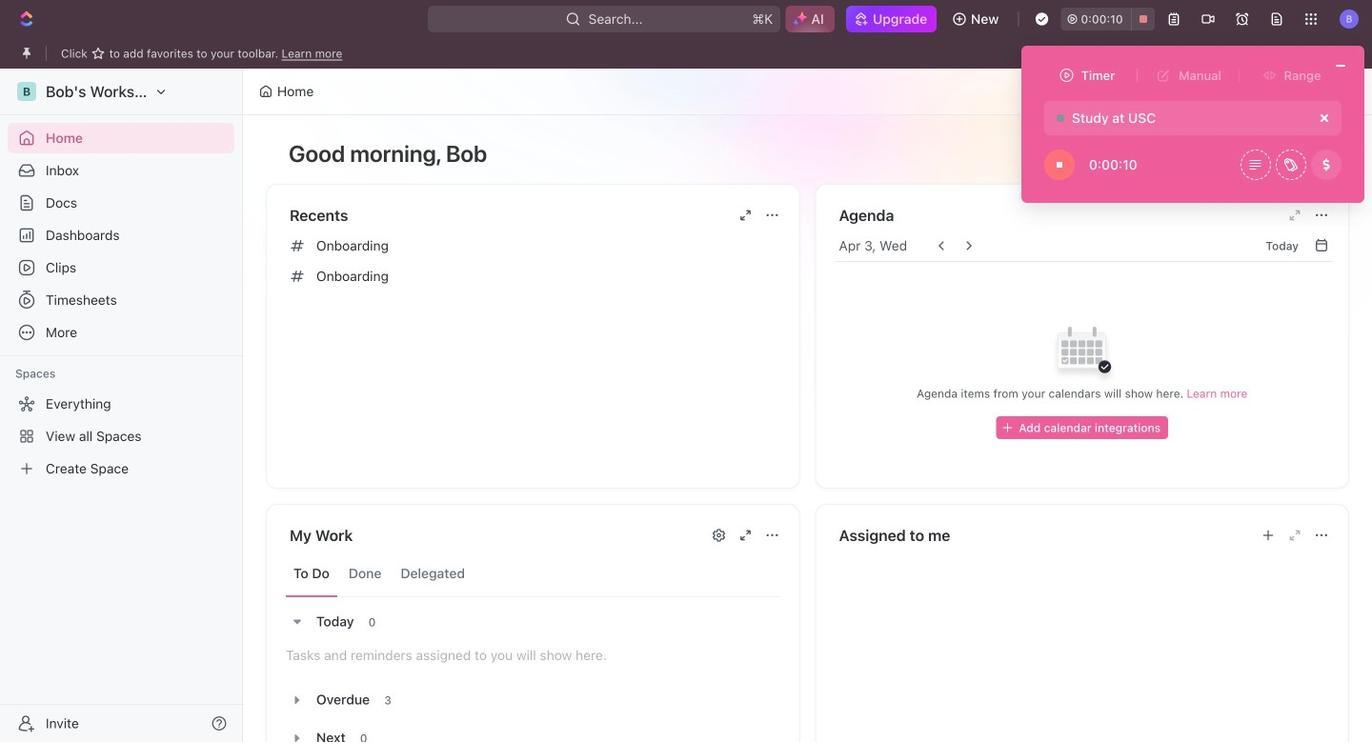 Task type: locate. For each thing, give the bounding box(es) containing it.
sidebar navigation
[[0, 69, 247, 742]]

tab list
[[286, 551, 780, 597]]

tree inside sidebar navigation
[[8, 389, 234, 484]]

tree
[[8, 389, 234, 484]]



Task type: vqa. For each thing, say whether or not it's contained in the screenshot.
the right the Team
no



Task type: describe. For each thing, give the bounding box(es) containing it.
bob's workspace, , element
[[17, 82, 36, 101]]



